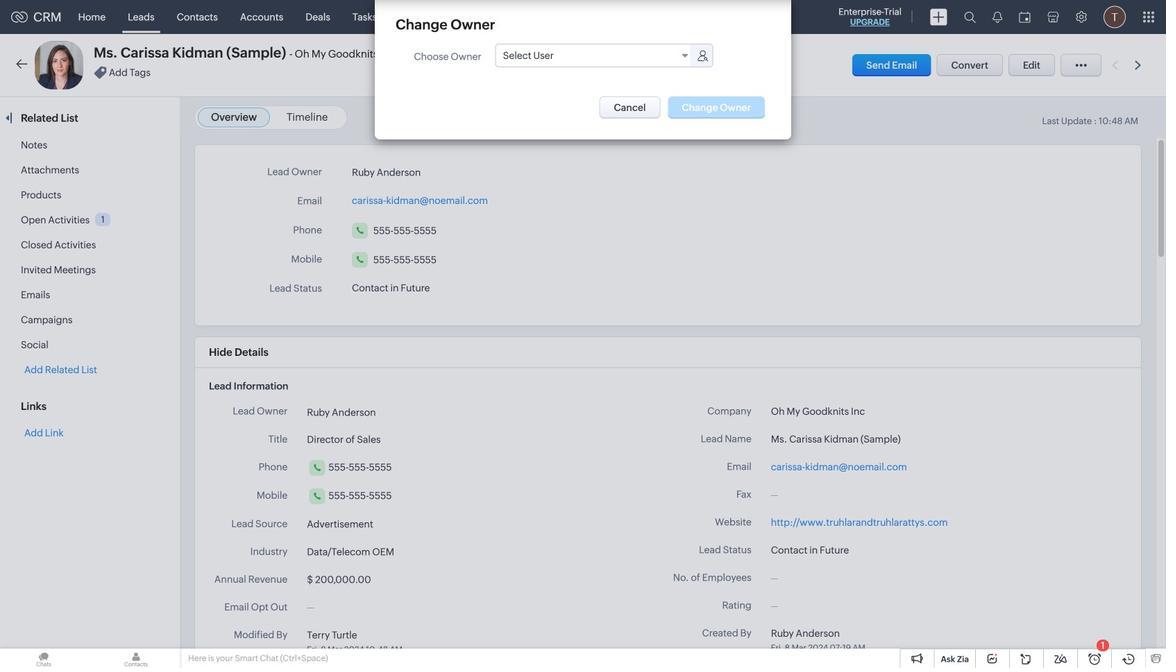 Task type: vqa. For each thing, say whether or not it's contained in the screenshot.
leads LINK
no



Task type: describe. For each thing, give the bounding box(es) containing it.
profile element
[[1095, 0, 1134, 34]]

search element
[[956, 0, 984, 34]]

signals element
[[984, 0, 1011, 34]]

next record image
[[1135, 61, 1144, 70]]

logo image
[[11, 11, 28, 23]]



Task type: locate. For each thing, give the bounding box(es) containing it.
search image
[[964, 11, 976, 23]]

create menu element
[[922, 0, 956, 34]]

contacts image
[[92, 649, 180, 669]]

calendar image
[[1019, 11, 1031, 23]]

profile image
[[1104, 6, 1126, 28]]

signals image
[[993, 11, 1002, 23]]

chats image
[[0, 649, 87, 669]]

None button
[[599, 96, 661, 119]]

None field
[[496, 44, 693, 67]]

create menu image
[[930, 9, 948, 25]]



